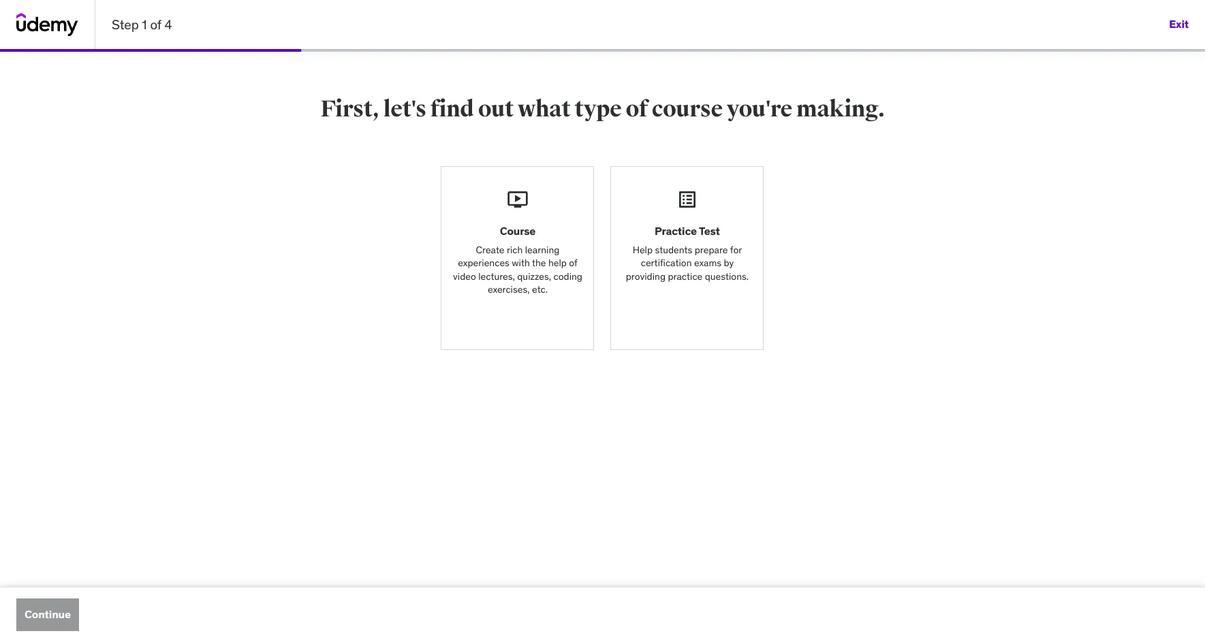 Task type: vqa. For each thing, say whether or not it's contained in the screenshot.
"exercises,"
yes



Task type: locate. For each thing, give the bounding box(es) containing it.
step
[[112, 16, 139, 33]]

questions.
[[705, 270, 749, 283]]

quizzes,
[[518, 270, 552, 283]]

the
[[532, 257, 546, 269]]

learning
[[525, 244, 560, 256]]

type
[[575, 95, 622, 123]]

of inside course create rich learning experiences with the help of video lectures, quizzes, coding exercises, etc.
[[569, 257, 578, 269]]

of right type
[[626, 95, 648, 123]]

course create rich learning experiences with the help of video lectures, quizzes, coding exercises, etc.
[[453, 225, 583, 296]]

1 vertical spatial of
[[626, 95, 648, 123]]

providing
[[626, 270, 666, 283]]

out
[[478, 95, 514, 123]]

2 vertical spatial of
[[569, 257, 578, 269]]

find
[[431, 95, 474, 123]]

exercises,
[[488, 284, 530, 296]]

step 1 of 4 element
[[0, 49, 301, 52]]

udemy image
[[16, 13, 78, 36]]

etc.
[[532, 284, 548, 296]]

0 vertical spatial of
[[150, 16, 162, 33]]

of
[[150, 16, 162, 33], [626, 95, 648, 123], [569, 257, 578, 269]]

practice test help students prepare for certification exams by providing practice questions.
[[626, 225, 749, 283]]

1 horizontal spatial of
[[569, 257, 578, 269]]

let's
[[384, 95, 427, 123]]

step 1 of 4
[[112, 16, 172, 33]]

of right 1
[[150, 16, 162, 33]]

4
[[165, 16, 172, 33]]

video
[[453, 270, 476, 283]]

rich
[[507, 244, 523, 256]]

of up the coding
[[569, 257, 578, 269]]

create
[[476, 244, 505, 256]]

certification
[[641, 257, 692, 269]]

prepare
[[695, 244, 728, 256]]

continue button
[[16, 599, 79, 632]]



Task type: describe. For each thing, give the bounding box(es) containing it.
what
[[518, 95, 571, 123]]

help
[[633, 244, 653, 256]]

course
[[500, 225, 536, 238]]

coding
[[554, 270, 583, 283]]

exit button
[[1170, 8, 1190, 41]]

with
[[512, 257, 530, 269]]

exit
[[1170, 17, 1190, 31]]

exams
[[695, 257, 722, 269]]

experiences
[[458, 257, 510, 269]]

by
[[724, 257, 734, 269]]

making.
[[797, 95, 885, 123]]

lectures,
[[479, 270, 515, 283]]

2 horizontal spatial of
[[626, 95, 648, 123]]

continue
[[25, 608, 71, 622]]

test
[[699, 225, 720, 238]]

for
[[731, 244, 743, 256]]

you're
[[727, 95, 793, 123]]

0 horizontal spatial of
[[150, 16, 162, 33]]

first,
[[321, 95, 380, 123]]

practice
[[655, 225, 697, 238]]

first, let's find out what type of course you're making.
[[321, 95, 885, 123]]

course
[[652, 95, 723, 123]]

help
[[549, 257, 567, 269]]

practice
[[668, 270, 703, 283]]

1
[[142, 16, 147, 33]]

students
[[655, 244, 693, 256]]



